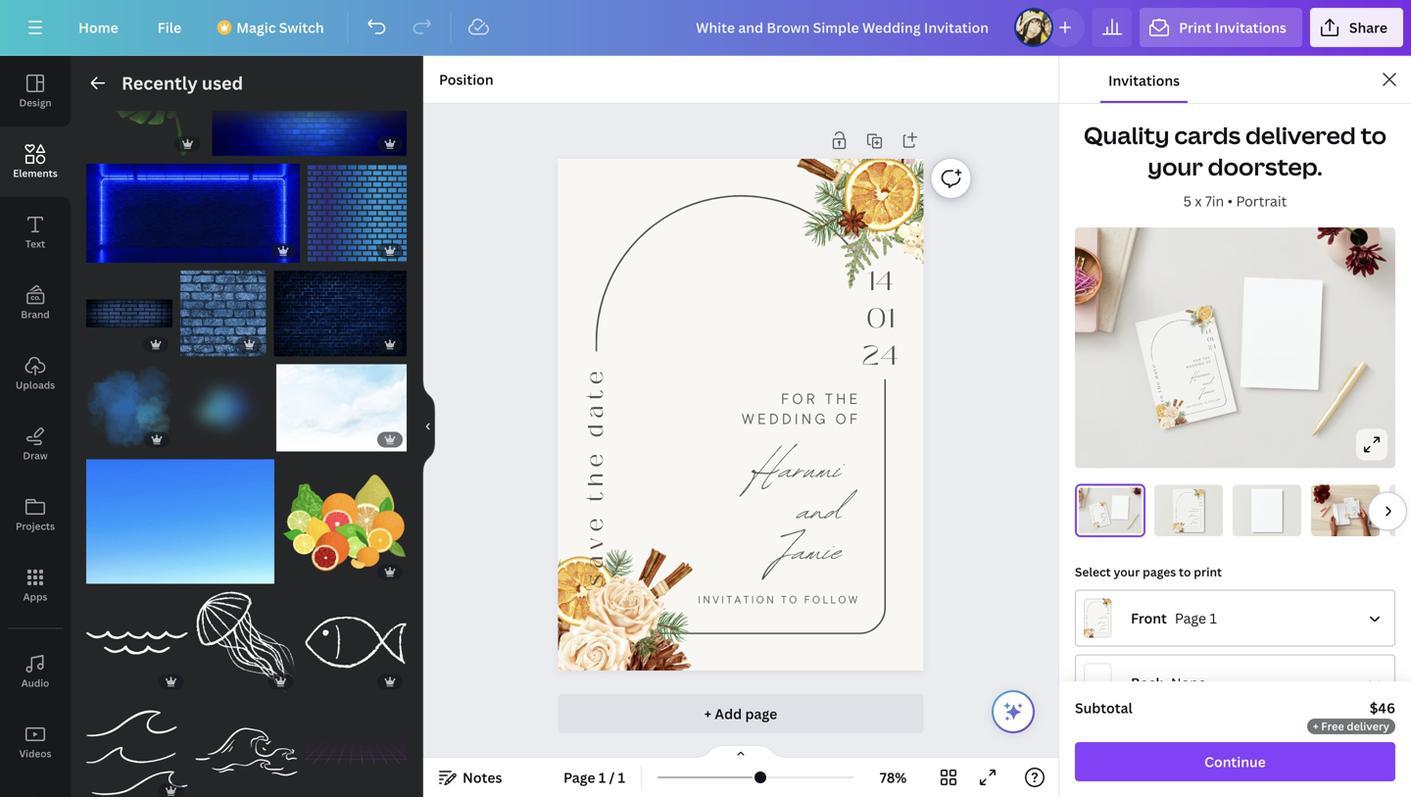 Task type: describe. For each thing, give the bounding box(es) containing it.
neon cyberpunk grid image
[[305, 701, 407, 797]]

side panel tab list
[[0, 56, 71, 797]]

blue brick background image
[[180, 271, 266, 357]]

$46
[[1370, 699, 1396, 717]]

file
[[158, 18, 182, 37]]

brand
[[21, 308, 50, 321]]

elements
[[13, 167, 58, 180]]

uploads button
[[0, 338, 71, 409]]

0 horizontal spatial save the date
[[580, 365, 612, 586]]

invitations inside 'dropdown button'
[[1216, 18, 1287, 37]]

show pages image
[[694, 744, 788, 760]]

hide image
[[423, 379, 435, 474]]

free
[[1322, 719, 1345, 733]]

home
[[78, 18, 118, 37]]

display preview 3 of the design image
[[1233, 485, 1302, 536]]

0 vertical spatial for the wedding of
[[1187, 355, 1213, 369]]

magic switch button
[[205, 8, 340, 47]]

and inside and jamie
[[1202, 374, 1215, 391]]

dark blue brick wall grunge texture background. image
[[274, 271, 407, 357]]

Design title text field
[[681, 8, 1007, 47]]

text
[[25, 237, 45, 251]]

blurred gradient shape image
[[181, 364, 268, 452]]

2 vertical spatial for the wedding of
[[1189, 508, 1200, 512]]

your inside quality cards delivered to your doorstep. 5 x 7in • portrait
[[1149, 151, 1204, 182]]

and inside invitation to follow harumi and jamie
[[1194, 516, 1198, 522]]

elements button
[[0, 126, 71, 197]]

blue sky image
[[86, 459, 274, 584]]

to inside quality cards delivered to your doorstep. 5 x 7in • portrait
[[1362, 119, 1387, 151]]

audio button
[[0, 636, 71, 707]]

display preview 5 of the design image
[[1390, 485, 1412, 536]]

position button
[[431, 64, 502, 95]]

design button
[[0, 56, 71, 126]]

+ for + add page
[[705, 704, 712, 723]]

uploads
[[16, 378, 55, 392]]

+ free delivery
[[1314, 719, 1390, 733]]

save inside 14 01 24 save the date
[[1176, 519, 1178, 525]]

print
[[1195, 564, 1223, 580]]

+ add page
[[705, 704, 778, 723]]

delivered
[[1246, 119, 1357, 151]]

projects
[[16, 520, 55, 533]]

0 horizontal spatial 14 01 24 save the date for the wedding of invitation to follow harumi and jamie
[[1093, 506, 1108, 524]]

fish doodle line art. sea life decoration.hand drawn fish. fish chalk line art. image
[[305, 592, 407, 694]]

brand button
[[0, 268, 71, 338]]

add
[[715, 704, 742, 723]]

delivery
[[1348, 719, 1390, 733]]

1 inside select your pages to print element
[[1210, 609, 1218, 627]]

/
[[609, 768, 615, 787]]

1 horizontal spatial 1
[[618, 768, 626, 787]]

videos
[[19, 747, 51, 760]]

share
[[1350, 18, 1388, 37]]

to inside invitation to follow harumi and jamie
[[1193, 526, 1194, 527]]

follow inside invitation to follow harumi and jamie
[[1195, 526, 1199, 527]]

magic switch
[[236, 18, 324, 37]]

01 inside 14 01 24 save the date
[[1200, 501, 1202, 504]]

blue brick wall image
[[86, 271, 172, 357]]

citrus fruits image
[[282, 459, 407, 584]]

select
[[1076, 564, 1112, 580]]

0 horizontal spatial page
[[564, 768, 596, 787]]

pages
[[1143, 564, 1177, 580]]

portrait
[[1237, 192, 1288, 210]]

water color blue image
[[86, 364, 173, 452]]

1 vertical spatial invitation to follow
[[698, 593, 860, 606]]

monstera leaf watercolor image
[[86, 38, 204, 156]]

to inside invitation to follow
[[1204, 401, 1209, 405]]

draw button
[[0, 409, 71, 479]]

the inside 14 01 24 save the date
[[1176, 514, 1178, 518]]

design
[[19, 96, 52, 109]]

harumi inside invitation to follow harumi and jamie
[[1190, 512, 1198, 518]]



Task type: locate. For each thing, give the bounding box(es) containing it.
14 01 24 save the date for the wedding of invitation to follow harumi and jamie
[[1346, 501, 1359, 516], [1093, 506, 1108, 524]]

01
[[867, 298, 895, 339], [1207, 334, 1215, 344], [1200, 501, 1202, 504], [1358, 503, 1359, 504], [1105, 508, 1106, 510]]

14 inside 14 01 24 save the date
[[1200, 498, 1202, 501]]

invitations button
[[1101, 56, 1188, 103]]

harumi
[[1190, 366, 1213, 385], [752, 435, 843, 504], [1353, 508, 1357, 511], [1190, 512, 1198, 518], [1101, 515, 1106, 519]]

quality cards delivered to your doorstep. 5 x 7in • portrait
[[1084, 119, 1387, 210]]

jellyfish doodle line art image
[[196, 592, 297, 694]]

14 01 24
[[863, 260, 899, 376], [1205, 327, 1218, 352]]

notes button
[[431, 762, 510, 793]]

1 horizontal spatial invitation to follow
[[1187, 398, 1221, 409]]

quality
[[1084, 119, 1170, 151]]

24
[[863, 335, 899, 376], [1208, 342, 1218, 352], [1200, 504, 1203, 507], [1358, 504, 1359, 506], [1105, 509, 1107, 512]]

•
[[1228, 192, 1233, 210]]

page 1 / 1
[[564, 768, 626, 787]]

1 horizontal spatial your
[[1149, 151, 1204, 182]]

wedding
[[1187, 361, 1206, 369], [742, 409, 829, 428], [1353, 507, 1356, 508], [1189, 510, 1197, 512], [1100, 514, 1104, 515]]

position
[[439, 70, 494, 89]]

recently used
[[122, 71, 243, 95]]

apps button
[[0, 550, 71, 621]]

0 horizontal spatial 14 01 24
[[863, 260, 899, 376]]

14
[[867, 260, 895, 302], [1205, 327, 1213, 337], [1200, 498, 1202, 501], [1357, 501, 1359, 503], [1104, 506, 1106, 508]]

78%
[[880, 768, 907, 787]]

invitation inside invitation to follow harumi and jamie
[[1186, 526, 1192, 527]]

save the date
[[1151, 363, 1168, 411], [580, 365, 612, 586]]

save
[[1158, 394, 1168, 411], [1346, 512, 1348, 515], [580, 513, 612, 586], [1176, 519, 1178, 525], [1094, 521, 1096, 524]]

audio
[[21, 677, 49, 690]]

front
[[1131, 609, 1168, 627]]

+ for + free delivery
[[1314, 719, 1319, 733]]

doorstep.
[[1209, 151, 1323, 182]]

draw
[[23, 449, 48, 462]]

print
[[1180, 18, 1212, 37]]

2 horizontal spatial 1
[[1210, 609, 1218, 627]]

none
[[1172, 673, 1207, 692]]

apps
[[23, 590, 47, 603]]

for the wedding of
[[1187, 355, 1213, 369], [742, 389, 861, 428], [1189, 508, 1200, 512]]

page left / on the left bottom of page
[[564, 768, 596, 787]]

main menu bar
[[0, 0, 1412, 56]]

1 horizontal spatial page
[[1175, 609, 1207, 627]]

back
[[1131, 673, 1164, 692]]

blue, brick wall image
[[212, 38, 407, 156]]

page
[[746, 704, 778, 723]]

1 down print
[[1210, 609, 1218, 627]]

videos button
[[0, 707, 71, 778]]

+ left free
[[1314, 719, 1319, 733]]

14 01 24 save the date
[[1176, 498, 1203, 525]]

0 horizontal spatial +
[[705, 704, 712, 723]]

invitation to follow
[[1187, 398, 1221, 409], [698, 593, 860, 606]]

1 right / on the left bottom of page
[[618, 768, 626, 787]]

invitation
[[1187, 402, 1204, 409], [1352, 515, 1355, 516], [1100, 522, 1104, 524], [1186, 526, 1192, 527], [698, 593, 777, 606]]

jamie
[[1199, 383, 1217, 401], [1355, 512, 1358, 515], [777, 517, 843, 586], [1103, 518, 1107, 522], [1192, 519, 1198, 525]]

subtotal
[[1076, 699, 1133, 717]]

home link
[[63, 8, 134, 47]]

1 left / on the left bottom of page
[[599, 768, 606, 787]]

recently
[[122, 71, 198, 95]]

1 horizontal spatial 14 01 24 save the date for the wedding of invitation to follow harumi and jamie
[[1346, 501, 1359, 516]]

0 horizontal spatial invitations
[[1109, 71, 1181, 90]]

print invitations
[[1180, 18, 1287, 37]]

used
[[202, 71, 243, 95]]

brick wall with blue neon light image
[[86, 164, 300, 263]]

78% button
[[862, 762, 926, 793]]

front page 1
[[1131, 609, 1218, 627]]

continue
[[1205, 753, 1267, 771]]

1 horizontal spatial invitations
[[1216, 18, 1287, 37]]

+ left add
[[705, 704, 712, 723]]

1 horizontal spatial +
[[1314, 719, 1319, 733]]

invitations inside button
[[1109, 71, 1181, 90]]

7in
[[1206, 192, 1225, 210]]

continue button
[[1076, 742, 1396, 781]]

+ add page button
[[558, 694, 924, 733]]

1 vertical spatial invitations
[[1109, 71, 1181, 90]]

0 vertical spatial invitations
[[1216, 18, 1287, 37]]

cards
[[1175, 119, 1241, 151]]

your left the pages
[[1114, 564, 1141, 580]]

date inside 14 01 24 save the date
[[1176, 506, 1178, 513]]

+ inside button
[[705, 704, 712, 723]]

and
[[1202, 374, 1215, 391], [798, 476, 843, 545], [1355, 510, 1357, 513], [1194, 516, 1198, 522], [1104, 516, 1106, 520]]

invitations
[[1216, 18, 1287, 37], [1109, 71, 1181, 90]]

invitations right print
[[1216, 18, 1287, 37]]

24 inside 14 01 24 save the date
[[1200, 504, 1203, 507]]

follow
[[1209, 398, 1221, 403], [1356, 515, 1358, 515], [1105, 521, 1108, 523], [1195, 526, 1199, 527], [805, 593, 860, 606]]

notes
[[463, 768, 502, 787]]

select your pages to print
[[1076, 564, 1223, 580]]

magic
[[236, 18, 276, 37]]

group
[[86, 38, 204, 156], [212, 38, 407, 156], [86, 152, 300, 263], [308, 152, 407, 263], [86, 259, 172, 357], [180, 259, 266, 357], [274, 259, 407, 357], [86, 353, 173, 452], [181, 353, 268, 452], [276, 353, 407, 452], [86, 448, 274, 584], [282, 448, 407, 584], [86, 580, 188, 694], [196, 580, 297, 694], [305, 592, 407, 694], [86, 690, 188, 797], [196, 690, 297, 797], [305, 701, 407, 797]]

invitation to follow harumi and jamie
[[1186, 512, 1199, 527]]

the
[[1203, 355, 1212, 361], [1155, 380, 1164, 393], [826, 389, 861, 407], [580, 448, 612, 502], [1356, 506, 1358, 507], [1196, 508, 1200, 510], [1346, 510, 1348, 512], [1104, 512, 1106, 513], [1176, 514, 1178, 518], [1094, 518, 1096, 520]]

page right "front"
[[1175, 609, 1207, 627]]

text button
[[0, 197, 71, 268]]

0 vertical spatial your
[[1149, 151, 1204, 182]]

of
[[1206, 359, 1213, 365], [836, 409, 861, 428], [1357, 507, 1358, 508], [1197, 510, 1200, 512], [1105, 513, 1106, 514]]

switch
[[279, 18, 324, 37]]

to
[[1362, 119, 1387, 151], [1204, 401, 1209, 405], [1355, 515, 1356, 516], [1104, 522, 1105, 523], [1193, 526, 1194, 527], [1180, 564, 1192, 580], [782, 593, 800, 606]]

date
[[1151, 363, 1161, 380], [580, 365, 612, 437], [1346, 506, 1348, 509], [1176, 506, 1178, 513], [1093, 514, 1095, 518]]

5
[[1184, 192, 1192, 210]]

+
[[705, 704, 712, 723], [1314, 719, 1319, 733]]

0 vertical spatial page
[[1175, 609, 1207, 627]]

file button
[[142, 8, 197, 47]]

0 vertical spatial invitation to follow
[[1187, 398, 1221, 409]]

print invitations button
[[1140, 8, 1303, 47]]

0 horizontal spatial your
[[1114, 564, 1141, 580]]

0 horizontal spatial 1
[[599, 768, 606, 787]]

14 01 24 save the date for the wedding of invitation to follow harumi and jamie up the select
[[1093, 506, 1108, 524]]

sky, clear sky, sky cloud, soft sky background image
[[276, 364, 407, 452]]

and jamie
[[1199, 374, 1217, 401]]

14 01 24 save the date for the wedding of invitation to follow harumi and jamie left display preview 5 of the design image
[[1346, 501, 1359, 516]]

select your pages to print element
[[1076, 590, 1396, 711]]

0 horizontal spatial invitation to follow
[[698, 593, 860, 606]]

x
[[1196, 192, 1202, 210]]

1 horizontal spatial 14 01 24
[[1205, 327, 1218, 352]]

jamie inside invitation to follow harumi and jamie
[[1192, 519, 1198, 525]]

projects button
[[0, 479, 71, 550]]

your
[[1149, 151, 1204, 182], [1114, 564, 1141, 580]]

back none
[[1131, 673, 1207, 692]]

1
[[1210, 609, 1218, 627], [599, 768, 606, 787], [618, 768, 626, 787]]

1 vertical spatial for the wedding of
[[742, 389, 861, 428]]

canva assistant image
[[1002, 700, 1026, 724]]

1 vertical spatial page
[[564, 768, 596, 787]]

your up 5
[[1149, 151, 1204, 182]]

1 horizontal spatial save the date
[[1151, 363, 1168, 411]]

share button
[[1311, 8, 1404, 47]]

invitations up "quality"
[[1109, 71, 1181, 90]]

1 vertical spatial your
[[1114, 564, 1141, 580]]

blue gradient brick wall image
[[308, 164, 407, 263]]

page
[[1175, 609, 1207, 627], [564, 768, 596, 787]]



Task type: vqa. For each thing, say whether or not it's contained in the screenshot.
FOR
yes



